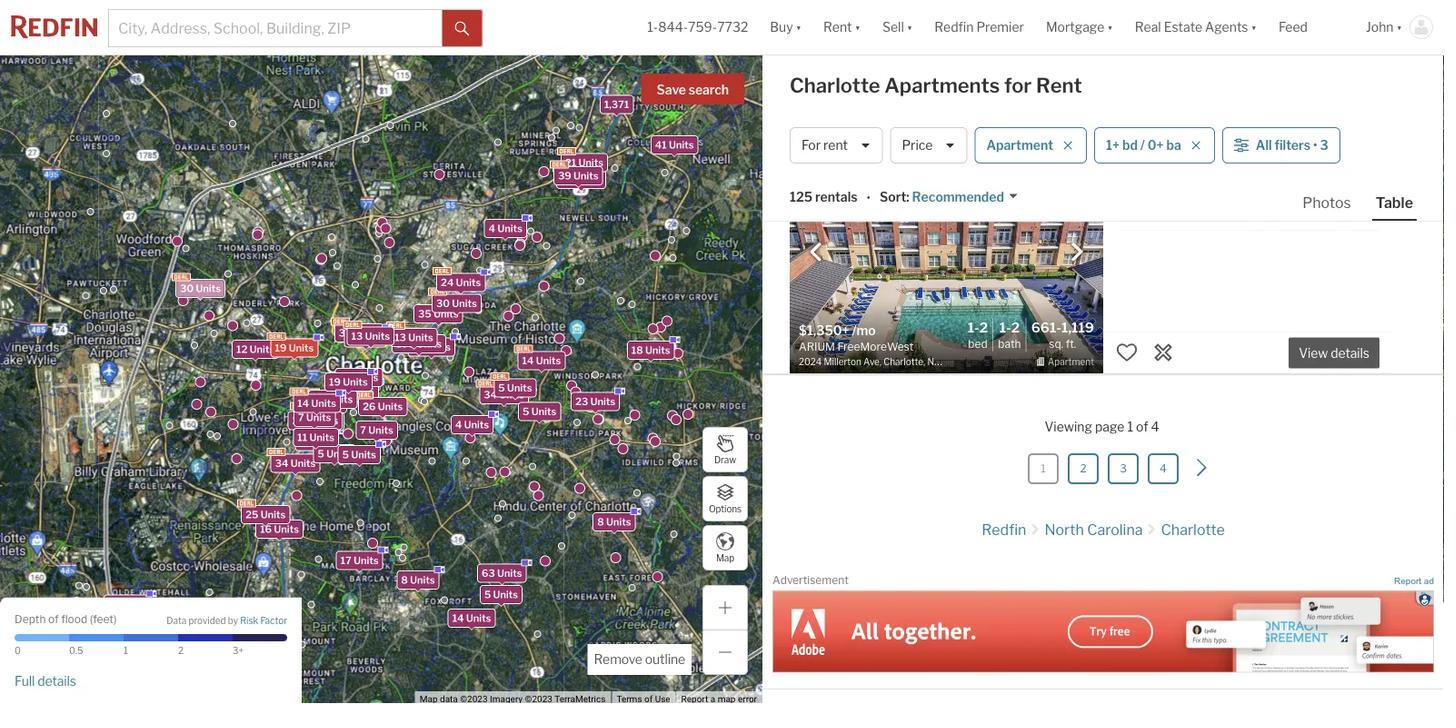 Task type: vqa. For each thing, say whether or not it's contained in the screenshot.
the top 34
yes



Task type: locate. For each thing, give the bounding box(es) containing it.
rd for 4612 simsbury rd
[[884, 88, 898, 101]]

1- up bath
[[1000, 319, 1012, 336]]

3 down 1+ bd / 0+ ba
[[1143, 162, 1150, 176]]

2 vertical spatial 16
[[260, 523, 272, 535]]

/mo for $1,273+ /mo
[[1060, 274, 1080, 287]]

273
[[292, 415, 311, 427]]

ln for liu
[[881, 349, 894, 362]]

• inside button
[[1314, 138, 1318, 153]]

0 horizontal spatial 34
[[275, 458, 289, 470]]

0+
[[1148, 138, 1164, 153]]

1 vertical spatial •
[[867, 191, 871, 206]]

1 vertical spatial n
[[827, 200, 835, 213]]

favorite this home image down john ▾
[[1398, 44, 1420, 66]]

redfin premier
[[935, 19, 1024, 35]]

0 vertical spatial —
[[1228, 162, 1238, 175]]

feet
[[93, 613, 114, 626]]

view details link
[[1289, 335, 1380, 368]]

4612 simsbury rd
[[806, 88, 898, 101]]

2 inside 1-2 bath
[[1012, 319, 1020, 336]]

1 vertical spatial of
[[48, 613, 59, 626]]

2 vertical spatial 1-3
[[1134, 349, 1150, 362]]

0 horizontal spatial redfin
[[935, 19, 974, 35]]

recommended
[[912, 189, 1004, 205]]

1 vertical spatial ft.
[[1066, 337, 1077, 350]]

0 horizontal spatial 19
[[275, 342, 287, 354]]

2 down data
[[178, 646, 184, 657]]

2 right bd
[[1143, 125, 1150, 138]]

16 up 11
[[301, 416, 313, 428]]

675-
[[1235, 349, 1260, 362]]

• left the sort
[[867, 191, 871, 206]]

1-3 left x-out this home icon at the right of the page
[[1134, 349, 1150, 362]]

1 horizontal spatial 30
[[436, 297, 450, 309]]

1 horizontal spatial 34 units
[[484, 389, 524, 401]]

1 horizontal spatial 13 units
[[395, 332, 433, 343]]

1 < 1 day from the top
[[1316, 51, 1350, 64]]

favorite this home image for $1,405+
[[1398, 194, 1420, 215]]

1- up bed
[[968, 319, 980, 336]]

0 vertical spatial details
[[1331, 346, 1370, 361]]

price left sq.
[[1018, 347, 1047, 361]]

st for 120 n cedar st
[[871, 200, 882, 213]]

661-1,119 sq. ft.
[[1031, 319, 1094, 350]]

st right the 5th
[[863, 237, 874, 250]]

$/sq. ft.
[[1118, 162, 1159, 175]]

charlotte up apartments
[[927, 51, 975, 64]]

bd
[[1123, 138, 1138, 153]]

charlotte for 2508 april liu ln
[[927, 349, 975, 362]]

ft. right $/sq. on the top right of page
[[1147, 162, 1159, 175]]

1 vertical spatial 34
[[275, 458, 289, 470]]

/mo for $1,207+ /mo
[[1061, 349, 1081, 362]]

19 units right 12 units at the left of page
[[275, 342, 314, 354]]

2 horizontal spatial redfin
[[1334, 347, 1371, 361]]

17
[[341, 555, 352, 567]]

township
[[866, 311, 915, 325]]

$1,579+ /mo
[[1018, 237, 1081, 250]]

0 vertical spatial 19
[[275, 342, 287, 354]]

2 horizontal spatial 16
[[340, 372, 351, 383]]

1 vertical spatial price
[[1018, 347, 1047, 361]]

1 < from the top
[[1316, 51, 1322, 64]]

1 vertical spatial price button
[[1018, 334, 1047, 374]]

• for rentals
[[867, 191, 871, 206]]

price up :
[[902, 138, 933, 153]]

charlotte for 520 w 5th st
[[927, 237, 975, 250]]

— up available
[[1369, 187, 1378, 200]]

1 horizontal spatial 19
[[329, 376, 341, 388]]

charlotte down the recommended
[[927, 237, 975, 250]]

$1,207+ /mo
[[1018, 349, 1081, 362]]

2 horizontal spatial 8 units
[[597, 516, 631, 528]]

1 horizontal spatial details
[[1331, 346, 1370, 361]]

— left the year
[[1228, 162, 1238, 175]]

125
[[790, 189, 813, 205]]

1 vertical spatial favorite this home image
[[1398, 194, 1420, 215]]

charlotte up location
[[927, 311, 975, 325]]

0 horizontal spatial 30 units
[[180, 283, 221, 294]]

1 horizontal spatial 34
[[484, 389, 497, 401]]

:
[[906, 189, 910, 205]]

▾ for buy ▾
[[796, 19, 802, 35]]

charlotte
[[927, 13, 975, 26], [927, 51, 975, 64], [790, 73, 880, 98], [927, 88, 975, 101], [927, 125, 975, 138], [927, 162, 975, 176], [927, 200, 975, 213], [927, 237, 975, 250], [927, 274, 975, 287], [927, 311, 975, 325], [927, 349, 975, 362], [1161, 521, 1225, 539]]

$1,273+
[[1018, 274, 1058, 287]]

5 ▾ from the left
[[1251, 19, 1257, 35]]

redfin for redfin premier
[[935, 19, 974, 35]]

day for 1,350
[[1331, 349, 1350, 362]]

ln for township
[[917, 311, 930, 325]]

1 day from the top
[[1331, 51, 1350, 64]]

report ad
[[1394, 576, 1434, 586]]

3 < 1 day from the top
[[1316, 200, 1350, 213]]

charlotte for 4612 simsbury rd
[[927, 88, 975, 101]]

of right page
[[1136, 419, 1148, 434]]

< 1 day for 642-1,190
[[1316, 51, 1350, 64]]

0 vertical spatial 19 units
[[275, 342, 314, 354]]

1 ▾ from the left
[[796, 19, 802, 35]]

0 horizontal spatial 13
[[351, 331, 363, 342]]

4 day from the top
[[1331, 349, 1350, 362]]

0 vertical spatial 8 units
[[300, 436, 333, 448]]

19 right 12 units at the left of page
[[275, 342, 287, 354]]

$1,579+
[[1018, 237, 1059, 250]]

16
[[340, 372, 351, 383], [301, 416, 313, 428], [260, 523, 272, 535]]

1- left 759- at left top
[[648, 19, 658, 35]]

charlotte for 127 matheson ave
[[927, 274, 975, 287]]

day
[[1331, 51, 1350, 64], [1331, 162, 1350, 176], [1331, 200, 1350, 213], [1331, 349, 1350, 362]]

available
[[1331, 211, 1378, 224]]

1 horizontal spatial rent
[[1036, 73, 1082, 98]]

18
[[632, 344, 643, 356]]

2 inside 1-2 bed
[[980, 319, 988, 336]]

34 units left 23
[[484, 389, 524, 401]]

2 1-3 from the top
[[1134, 162, 1150, 176]]

1-844-759-7732
[[648, 19, 748, 35]]

1-3 down /
[[1134, 162, 1150, 176]]

16 up 1,875
[[340, 372, 351, 383]]

4612
[[806, 88, 832, 101]]

2 ▾ from the left
[[855, 19, 861, 35]]

1,093
[[1261, 125, 1290, 138]]

favorite button checkbox
[[1068, 145, 1099, 176]]

of left flood
[[48, 613, 59, 626]]

0 horizontal spatial •
[[867, 191, 871, 206]]

john
[[1366, 19, 1394, 35]]

16 units down 25 units
[[260, 523, 299, 535]]

34 units down 11
[[275, 458, 316, 470]]

charlotte down 4 link
[[1161, 521, 1225, 539]]

price
[[902, 138, 933, 153], [1018, 347, 1047, 361]]

▾ for rent ▾
[[855, 19, 861, 35]]

1 horizontal spatial 19 units
[[329, 376, 368, 388]]

7 up 11
[[298, 412, 304, 424]]

ft.
[[1147, 162, 1159, 175], [1066, 337, 1077, 350]]

1 horizontal spatial •
[[1314, 138, 1318, 153]]

0 vertical spatial 16 units
[[340, 372, 378, 383]]

rd up 3d walkthrough
[[881, 125, 895, 138]]

1 vertical spatial 16
[[301, 416, 313, 428]]

19 units up 20 units
[[329, 376, 368, 388]]

sort
[[880, 189, 906, 205]]

0 vertical spatial favorite this home image
[[1398, 44, 1420, 66]]

charlotte left bath
[[927, 349, 975, 362]]

1- left x-out this home icon at the right of the page
[[1134, 349, 1143, 362]]

1-3 down real
[[1134, 51, 1150, 64]]

ft. right sq.
[[1066, 337, 1077, 350]]

1 vertical spatial favorite this home image
[[1116, 342, 1138, 363]]

0 vertical spatial rent
[[824, 19, 852, 35]]

4 units
[[489, 223, 523, 235], [309, 398, 343, 410], [455, 419, 489, 431]]

— left status
[[1228, 211, 1238, 224]]

for
[[802, 138, 821, 153]]

0 vertical spatial rd
[[884, 88, 898, 101]]

1 vertical spatial 30
[[436, 297, 450, 309]]

2
[[1143, 13, 1150, 26], [1194, 13, 1200, 26], [1143, 125, 1150, 138], [1194, 125, 1200, 138], [1194, 162, 1200, 176], [980, 319, 988, 336], [1012, 319, 1020, 336], [1080, 462, 1087, 476], [178, 646, 184, 657]]

by
[[228, 615, 238, 626]]

favorite this home image
[[1398, 7, 1420, 29], [1116, 342, 1138, 363]]

charlotte left for
[[927, 88, 975, 101]]

3 left x-out this home icon at the right of the page
[[1143, 349, 1150, 362]]

st right cedar
[[871, 200, 882, 213]]

1 vertical spatial rd
[[881, 125, 895, 138]]

redfin inside button
[[935, 19, 974, 35]]

previous button image
[[807, 243, 825, 261]]

3 ▾ from the left
[[907, 19, 913, 35]]

7 down 26 at the left of the page
[[360, 425, 366, 436]]

charlotte left the premier
[[927, 13, 975, 26]]

details inside full details button
[[37, 673, 76, 689]]

7 units down 26 units
[[360, 425, 393, 436]]

17 units
[[341, 555, 379, 567]]

next button image
[[1068, 243, 1086, 261]]

1 horizontal spatial price
[[1018, 347, 1047, 361]]

1-1.5
[[1185, 51, 1208, 64]]

0 horizontal spatial 8 units
[[300, 436, 333, 448]]

3 for 675-1,350
[[1143, 349, 1150, 362]]

0 horizontal spatial ln
[[881, 349, 894, 362]]

14
[[412, 341, 424, 353], [522, 355, 534, 367], [297, 397, 309, 409], [108, 598, 120, 610], [452, 613, 464, 624]]

1009
[[806, 13, 833, 26]]

heading
[[799, 321, 947, 369]]

1 1-3 from the top
[[1134, 51, 1150, 64]]

• for filters
[[1314, 138, 1318, 153]]

details inside view details button
[[1331, 346, 1370, 361]]

details for full details
[[37, 673, 76, 689]]

n right 1009
[[835, 13, 844, 26]]

ba
[[1167, 138, 1182, 153]]

2 favorite this home image from the top
[[1398, 194, 1420, 215]]

favorite this home image right available
[[1398, 194, 1420, 215]]

4 < 1 day from the top
[[1316, 349, 1350, 362]]

google image
[[5, 681, 65, 704]]

options button
[[703, 476, 748, 522]]

0 horizontal spatial price button
[[890, 127, 968, 164]]

2 up bath
[[1012, 319, 1020, 336]]

1- down remove 1+ bd / 0+ ba icon
[[1185, 162, 1194, 176]]

▾ for john ▾
[[1397, 19, 1403, 35]]

ln right township
[[917, 311, 930, 325]]

3 for 855-1,426
[[1143, 162, 1150, 176]]

20 units
[[313, 393, 353, 405]]

0 vertical spatial price
[[902, 138, 933, 153]]

1 horizontal spatial 7 units
[[360, 425, 393, 436]]

park
[[836, 162, 860, 176]]

2 day from the top
[[1331, 162, 1350, 176]]

7732
[[717, 19, 748, 35]]

0 vertical spatial 7
[[298, 412, 304, 424]]

ln right liu on the right of the page
[[881, 349, 894, 362]]

charlotte up the recommended
[[927, 162, 975, 176]]

mortgage ▾
[[1046, 19, 1113, 35]]

0 vertical spatial st
[[891, 13, 902, 26]]

$1,405+
[[1018, 200, 1062, 213]]

0 horizontal spatial 30
[[180, 283, 194, 294]]

34
[[484, 389, 497, 401], [275, 458, 289, 470]]

sell
[[883, 19, 904, 35]]

0 horizontal spatial ft.
[[1066, 337, 1077, 350]]

n right 120
[[827, 200, 835, 213]]

favorite this home image left x-out this home icon at the right of the page
[[1116, 342, 1138, 363]]

walkthrough
[[863, 152, 938, 163]]

rent ▾
[[824, 19, 861, 35]]

/mo for $1,579+ /mo
[[1061, 237, 1081, 250]]

charlotte right :
[[927, 200, 975, 213]]

4 ▾ from the left
[[1107, 19, 1113, 35]]

1 horizontal spatial ln
[[917, 311, 930, 325]]

factor
[[260, 615, 287, 626]]

0 vertical spatial •
[[1314, 138, 1318, 153]]

favorite this home image
[[1398, 44, 1420, 66], [1398, 194, 1420, 215]]

1 horizontal spatial 16
[[301, 416, 313, 428]]

0 vertical spatial 30
[[180, 283, 194, 294]]

13 units
[[351, 331, 390, 342], [395, 332, 433, 343]]

/mo for $1,492+ /mo
[[1061, 162, 1081, 176]]

4943
[[806, 162, 834, 176]]

3 right the filters
[[1320, 138, 1329, 153]]

3 down real
[[1143, 51, 1150, 64]]

options
[[709, 504, 742, 515]]

rd right simsbury
[[884, 88, 898, 101]]

2 < 1 day from the top
[[1316, 162, 1350, 176]]

0 horizontal spatial rent
[[824, 19, 852, 35]]

ln
[[917, 311, 930, 325], [881, 349, 894, 362]]

0 horizontal spatial of
[[48, 613, 59, 626]]

3 for 642-1,190
[[1143, 51, 1150, 64]]

/mo for $972+ /mo
[[1053, 51, 1073, 64]]

st
[[891, 13, 902, 26], [871, 200, 882, 213], [863, 237, 874, 250]]

n for 1009
[[835, 13, 844, 26]]

8 days
[[1316, 125, 1349, 138]]

0 vertical spatial 34
[[484, 389, 497, 401]]

2 up bed
[[980, 319, 988, 336]]

127 matheson ave
[[806, 274, 899, 287]]

charlotte for 4943 park rd
[[927, 162, 975, 176]]

submit search image
[[455, 22, 470, 36]]

0 horizontal spatial 7 units
[[298, 412, 331, 424]]

0 horizontal spatial favorite this home image
[[1116, 342, 1138, 363]]

2 vertical spatial 4 units
[[455, 419, 489, 431]]

11 units
[[297, 432, 335, 444]]

4943 park rd
[[806, 162, 877, 176]]

rd right 3d
[[863, 162, 877, 176]]

0 vertical spatial favorite this home image
[[1398, 7, 1420, 29]]

photo of 2024 millerton ave, charlotte, nc 28208 image
[[790, 141, 1104, 373]]

remove
[[594, 652, 643, 668]]

7 units down 20
[[298, 412, 331, 424]]

recommended button
[[910, 189, 1019, 206]]

9 units
[[349, 332, 383, 344]]

1 vertical spatial 1-3
[[1134, 162, 1150, 176]]

charlotte up 1-2 bed
[[927, 274, 975, 287]]

favorite this home image right john on the right of the page
[[1398, 7, 1420, 29]]

4 < from the top
[[1316, 349, 1322, 362]]

4929
[[806, 51, 834, 64]]

charlotte for 4929 arborwood dr
[[927, 51, 975, 64]]

$1,389+ /mo
[[1018, 88, 1082, 101]]

0 horizontal spatial details
[[37, 673, 76, 689]]

st right the caldwell
[[891, 13, 902, 26]]

— for ft.
[[1228, 162, 1238, 175]]

sell ▾ button
[[883, 0, 913, 55]]

3 day from the top
[[1331, 200, 1350, 213]]

1 horizontal spatial 7
[[360, 425, 366, 436]]

1-2 for 880-1,093
[[1185, 125, 1200, 138]]

liu
[[863, 349, 878, 362]]

3 inside button
[[1320, 138, 1329, 153]]

charlotte down apartments
[[927, 125, 975, 138]]

0 horizontal spatial 16
[[260, 523, 272, 535]]

redfin for redfin
[[982, 521, 1027, 539]]

$1,421+ /mo
[[1018, 13, 1079, 26]]

1 vertical spatial —
[[1369, 187, 1378, 200]]

1- up remove 1+ bd / 0+ ba icon
[[1185, 125, 1194, 138]]

2 vertical spatial redfin
[[982, 521, 1027, 539]]

880-
[[1235, 125, 1261, 138]]

days
[[1325, 125, 1349, 138]]

16 units up 11 units at the left of page
[[301, 416, 340, 428]]

flood
[[61, 613, 87, 626]]

130 sharon township ln charlotte
[[806, 311, 975, 325]]

advertisement
[[773, 574, 849, 587]]

full details
[[15, 673, 76, 689]]

< for 1,190
[[1316, 51, 1322, 64]]

6 ▾ from the left
[[1397, 19, 1403, 35]]

0 vertical spatial n
[[835, 13, 844, 26]]

2 < from the top
[[1316, 162, 1322, 176]]

1 vertical spatial 34 units
[[275, 458, 316, 470]]

viewing
[[1045, 419, 1093, 434]]

2 vertical spatial rd
[[863, 162, 877, 176]]

2 down remove 1+ bd / 0+ ba icon
[[1194, 162, 1200, 176]]

▾ for sell ▾
[[907, 19, 913, 35]]

1 vertical spatial details
[[37, 673, 76, 689]]

1 vertical spatial redfin
[[1334, 347, 1371, 361]]

5th
[[843, 237, 861, 250]]

price button up :
[[890, 127, 968, 164]]

1- inside 1-2 bath
[[1000, 319, 1012, 336]]

ft. inside 661-1,119 sq. ft.
[[1066, 337, 1077, 350]]

price button
[[890, 127, 968, 164], [1018, 334, 1047, 374]]

19 up 20 units
[[329, 376, 341, 388]]

0 vertical spatial redfin
[[935, 19, 974, 35]]

estate
[[1164, 19, 1203, 35]]

34 units
[[484, 389, 524, 401], [275, 458, 316, 470]]

1-3 for 1-2
[[1134, 162, 1150, 176]]

sq.
[[1049, 337, 1064, 350]]

0 vertical spatial 1-3
[[1134, 51, 1150, 64]]

filters
[[1275, 138, 1311, 153]]

16 down 25 units
[[260, 523, 272, 535]]

16 units up 1,875
[[340, 372, 378, 383]]

1-2 for 855-1,426
[[1185, 162, 1200, 176]]

details
[[1331, 346, 1370, 361], [37, 673, 76, 689]]

• right the filters
[[1314, 138, 1318, 153]]

2 vertical spatial 8 units
[[401, 575, 435, 586]]

• inside 125 rentals •
[[867, 191, 871, 206]]

1 vertical spatial ln
[[881, 349, 894, 362]]

— for built
[[1369, 187, 1378, 200]]

page
[[1095, 419, 1125, 434]]

1 horizontal spatial ft.
[[1147, 162, 1159, 175]]

price button left sq.
[[1018, 334, 1047, 374]]

address
[[806, 347, 852, 361]]

1+
[[1106, 138, 1120, 153]]

1 favorite this home image from the top
[[1398, 44, 1420, 66]]

39 units
[[558, 170, 599, 182]]



Task type: describe. For each thing, give the bounding box(es) containing it.
1 vertical spatial 7
[[360, 425, 366, 436]]

0 horizontal spatial 13 units
[[351, 331, 390, 342]]

north
[[1045, 521, 1084, 539]]

35 units
[[418, 308, 459, 320]]

charlotte apartments for rent
[[790, 73, 1082, 98]]

$972+
[[1018, 51, 1051, 64]]

dr
[[896, 51, 908, 64]]

1 vertical spatial 8 units
[[597, 516, 631, 528]]

520
[[806, 237, 827, 250]]

155
[[396, 338, 415, 350]]

mortgage
[[1046, 19, 1105, 35]]

2508 april liu ln
[[806, 349, 894, 362]]

view details
[[1299, 346, 1370, 361]]

$972+ /mo
[[1018, 51, 1073, 64]]

1 vertical spatial 19
[[329, 376, 341, 388]]

< 1 day for 855-1,426
[[1316, 162, 1350, 176]]

rent inside dropdown button
[[824, 19, 852, 35]]

1 horizontal spatial 8 units
[[401, 575, 435, 586]]

25 units
[[246, 509, 286, 521]]

depth of flood ( feet )
[[15, 613, 117, 626]]

44
[[561, 174, 574, 185]]

ad region
[[773, 591, 1434, 673]]

apartment
[[987, 138, 1054, 153]]

1-3 for 1-1.5
[[1134, 51, 1150, 64]]

3d
[[849, 152, 861, 163]]

/mo for $1,499+ /mo
[[1062, 311, 1082, 325]]

table button
[[1372, 193, 1417, 221]]

real estate agents ▾ button
[[1124, 0, 1268, 55]]

24
[[441, 277, 454, 289]]

save search button
[[641, 74, 744, 105]]

st for 520 w 5th st
[[863, 237, 874, 250]]

charlotte for 8738 fairview rd
[[927, 125, 975, 138]]

premier
[[977, 19, 1024, 35]]

▾ for mortgage ▾
[[1107, 19, 1113, 35]]

1+ bd / 0+ ba
[[1106, 138, 1182, 153]]

18 units
[[632, 344, 670, 356]]

< for 1,350
[[1316, 349, 1322, 362]]

1 horizontal spatial 30 units
[[436, 297, 477, 309]]

125 rentals •
[[790, 189, 871, 206]]

/mo for $1,421+ /mo
[[1059, 13, 1079, 26]]

charlotte for 1009 n caldwell st
[[927, 13, 975, 26]]

< 1 day for 675-1,350
[[1316, 349, 1350, 362]]

/mo for $1,389+ /mo
[[1062, 88, 1082, 101]]

address button
[[806, 334, 852, 374]]

simsbury
[[834, 88, 882, 101]]

/mo for $1,419+ /mo
[[1060, 125, 1080, 138]]

1 horizontal spatial of
[[1136, 419, 1148, 434]]

feed button
[[1268, 0, 1355, 55]]

1-2 bed
[[968, 319, 988, 350]]

3 < from the top
[[1316, 200, 1322, 213]]

21 units
[[565, 157, 604, 169]]

beds
[[1134, 347, 1162, 361]]

redfin premier button
[[924, 0, 1035, 55]]

save
[[657, 82, 686, 98]]

1 horizontal spatial favorite this home image
[[1398, 7, 1420, 29]]

< for 1,426
[[1316, 162, 1322, 176]]

favorite this home image for $972+
[[1398, 44, 1420, 66]]

2 left estate
[[1143, 13, 1150, 26]]

save search
[[657, 82, 729, 98]]

1-2 for 670-1,151
[[1185, 13, 1200, 26]]

2 right 1 link on the bottom
[[1080, 462, 1087, 476]]

john ▾
[[1366, 19, 1403, 35]]

remove apartment image
[[1063, 140, 1074, 151]]

rd for 8738 fairview rd
[[881, 125, 895, 138]]

rd for 4943 park rd
[[863, 162, 877, 176]]

real estate agents ▾
[[1135, 19, 1257, 35]]

arborwood
[[836, 51, 894, 64]]

12 units
[[236, 344, 275, 355]]

caldwell
[[846, 13, 889, 26]]

844-
[[658, 19, 688, 35]]

rent
[[824, 138, 848, 153]]

11
[[297, 432, 307, 444]]

table
[[1376, 194, 1413, 211]]

24 units
[[441, 277, 481, 289]]

0 vertical spatial ft.
[[1147, 162, 1159, 175]]

0 horizontal spatial 7
[[298, 412, 304, 424]]

1-844-759-7732 link
[[648, 19, 748, 35]]

3 1-3 from the top
[[1134, 349, 1150, 362]]

0 horizontal spatial 19 units
[[275, 342, 314, 354]]

0.5
[[69, 646, 83, 657]]

$1,492+ /mo
[[1018, 162, 1081, 176]]

1 vertical spatial 19 units
[[329, 376, 368, 388]]

charlotte down 4929
[[790, 73, 880, 98]]

rent ▾ button
[[824, 0, 861, 55]]

0 vertical spatial 34 units
[[484, 389, 524, 401]]

1 vertical spatial 7 units
[[360, 425, 393, 436]]

670-
[[1235, 13, 1260, 26]]

apartments
[[885, 73, 1000, 98]]

$/sq.
[[1118, 162, 1144, 175]]

0 vertical spatial 30 units
[[180, 283, 221, 294]]

855-
[[1235, 162, 1261, 176]]

1- down estate
[[1185, 51, 1194, 64]]

redfin inside button
[[1334, 347, 1371, 361]]

0 horizontal spatial 34 units
[[275, 458, 316, 470]]

(
[[90, 613, 93, 626]]

1 horizontal spatial price button
[[1018, 334, 1047, 374]]

1 vertical spatial 16 units
[[301, 416, 340, 428]]

2 vertical spatial 16 units
[[260, 523, 299, 535]]

44 units
[[561, 174, 602, 185]]

fairview
[[836, 125, 878, 138]]

remove outline
[[594, 652, 685, 668]]

remove 1+ bd / 0+ ba image
[[1191, 140, 1202, 151]]

real estate agents ▾ link
[[1135, 0, 1257, 55]]

day for 1,426
[[1331, 162, 1350, 176]]

depth
[[15, 613, 46, 626]]

2 left agents
[[1194, 13, 1200, 26]]

3 right '2' link
[[1120, 462, 1127, 476]]

viewing page 1 of 4
[[1045, 419, 1159, 434]]

155 units
[[396, 338, 442, 350]]

2 vertical spatial —
[[1228, 211, 1238, 224]]

charlotte for 120 n cedar st
[[927, 200, 975, 213]]

location button
[[927, 334, 975, 374]]

26 units
[[363, 401, 403, 413]]

1,371
[[604, 99, 629, 111]]

City, Address, School, Building, ZIP search field
[[109, 10, 442, 46]]

1 vertical spatial 4 units
[[309, 398, 343, 410]]

day for 1,190
[[1331, 51, 1350, 64]]

data
[[167, 615, 187, 626]]

1- left estate
[[1134, 13, 1143, 26]]

n for 120
[[827, 200, 835, 213]]

details for view details
[[1331, 346, 1370, 361]]

$1,419+
[[1018, 125, 1057, 138]]

3d walkthrough
[[849, 152, 938, 163]]

1- down /
[[1134, 162, 1143, 176]]

1 vertical spatial rent
[[1036, 73, 1082, 98]]

provided
[[189, 615, 226, 626]]

matheson
[[826, 274, 878, 287]]

0 vertical spatial 4 units
[[489, 223, 523, 235]]

1+ bd / 0+ ba button
[[1094, 127, 1215, 164]]

$1,421+
[[1018, 13, 1057, 26]]

x-out this home image
[[1153, 342, 1174, 363]]

year
[[1259, 162, 1281, 175]]

0 horizontal spatial price
[[902, 138, 933, 153]]

1009 n caldwell st
[[806, 13, 902, 26]]

1- down real
[[1134, 51, 1143, 64]]

report
[[1394, 576, 1422, 586]]

draw button
[[703, 427, 748, 473]]

st for 1009 n caldwell st
[[891, 13, 902, 26]]

$1,419+ /mo
[[1018, 125, 1080, 138]]

north carolina link
[[1045, 521, 1143, 539]]

0 vertical spatial price button
[[890, 127, 968, 164]]

2 up remove 1+ bd / 0+ ba icon
[[1194, 125, 1200, 138]]

41
[[655, 139, 667, 151]]

favorite button image
[[1068, 145, 1099, 176]]

1- left 0+
[[1134, 125, 1143, 138]]

759-
[[688, 19, 717, 35]]

map region
[[0, 0, 797, 704]]

23 units
[[576, 396, 616, 408]]

642-
[[1235, 51, 1260, 64]]

1- up 1-1.5 on the top of page
[[1185, 13, 1194, 26]]

670-1,151
[[1235, 13, 1285, 26]]

35
[[418, 308, 432, 320]]

mortgage ▾ button
[[1046, 0, 1113, 55]]

photos
[[1303, 194, 1351, 211]]

1 horizontal spatial 13
[[395, 332, 406, 343]]

1-2 bath
[[998, 319, 1021, 350]]

1- inside 1-2 bed
[[968, 319, 980, 336]]

23
[[576, 396, 588, 408]]



